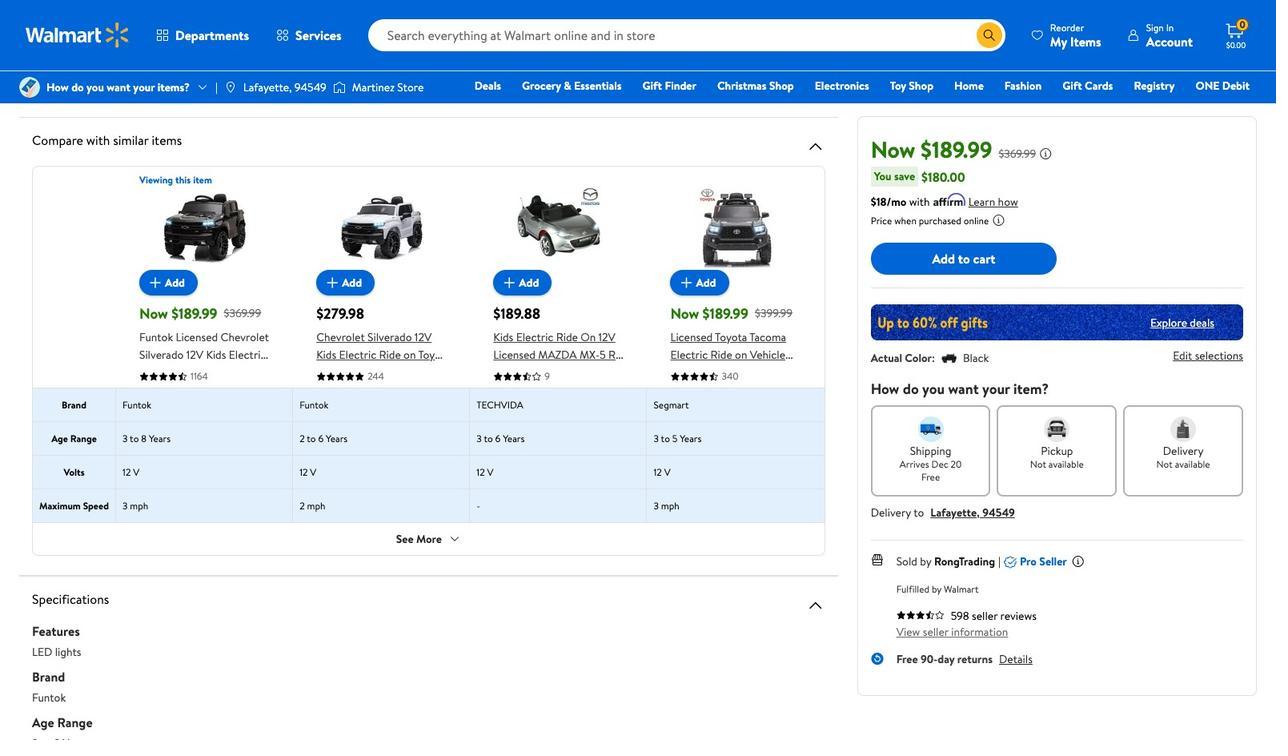 Task type: locate. For each thing, give the bounding box(es) containing it.
funtok up 8
[[123, 398, 151, 412]]

3 powered from the left
[[733, 364, 775, 380]]

1 vertical spatial delivery
[[871, 505, 911, 521]]

1 not from the left
[[1031, 457, 1047, 471]]

0 vertical spatial age
[[51, 432, 68, 445]]

1 vertical spatial age range
[[32, 714, 93, 731]]

2 for 2 mph
[[300, 499, 305, 513]]

12v inside 'funtok licensed chevrolet silverado 12v kids electric powered ride on toy car with remote control & music player, black'
[[186, 347, 204, 363]]

v up 2 mph
[[310, 465, 317, 479]]

segmart cell
[[648, 388, 825, 421]]

remote inside the licensed toyota tacoma electric ride on vehicle for kids, 12v powered ride on car toys with remote control, led lights, mp3 player, gray
[[753, 382, 791, 398]]

to inside button
[[959, 250, 971, 267]]

3 years from the left
[[503, 432, 525, 445]]

video.
[[654, 0, 683, 10]]

one debit link
[[1189, 77, 1257, 95]]

1 vertical spatial do
[[903, 379, 919, 399]]

v down 3 to 6 years
[[487, 465, 494, 479]]

1 horizontal spatial mph
[[307, 499, 326, 513]]

sports
[[578, 364, 609, 380]]

to inside the :  if you have any questions about our electric ride on truck, feel free to contact us. our professional customer service team will solve your problem within 24 hours.
[[517, 22, 527, 38]]

age range inside row header
[[51, 432, 97, 445]]

12 down 3 to 8 years
[[123, 465, 131, 479]]

0 horizontal spatial silverado
[[139, 347, 184, 363]]

to left cart
[[959, 250, 971, 267]]

reviews
[[1001, 608, 1037, 624]]

12v inside $189.88 kids electric ride on 12v licensed mazda mx-5 rf battery powered sports car toy w/ parent control, mp3 ,bluetooth,led light, grey
[[599, 329, 616, 345]]

mp3 inside the licensed toyota tacoma electric ride on vehicle for kids, 12v powered ride on car toys with remote control, led lights, mp3 player, gray
[[771, 400, 793, 416]]

0 vertical spatial silverado
[[368, 329, 412, 345]]

to down segmart
[[661, 432, 670, 445]]

2 mp3 from the left
[[771, 400, 793, 416]]

services button
[[263, 16, 355, 54]]

shop for toy shop
[[909, 78, 934, 94]]

2 powered from the left
[[533, 364, 575, 380]]

size
[[741, 0, 759, 10]]

years inside cell
[[680, 432, 702, 445]]

brand row header
[[33, 388, 116, 421]]

not down intent image for pickup
[[1031, 457, 1047, 471]]

1 horizontal spatial is
[[761, 0, 768, 10]]

1 powered from the left
[[139, 364, 182, 380]]

want for items?
[[107, 79, 131, 95]]

brand inside row header
[[62, 398, 86, 412]]

silverado inside 'funtok licensed chevrolet silverado 12v kids electric powered ride on toy car with remote control & music player, black'
[[139, 347, 184, 363]]

2 horizontal spatial now
[[871, 134, 916, 165]]

toy up control
[[224, 364, 240, 380]]

techvida
[[477, 398, 524, 412]]

add inside $189.88 group
[[519, 275, 539, 291]]

see down we
[[51, 81, 69, 97]]

control, down toys
[[671, 400, 711, 416]]

0 horizontal spatial kids
[[206, 347, 226, 363]]

2 12 v from the left
[[300, 465, 317, 479]]

brand inside features led lights brand funtok
[[32, 668, 65, 686]]

3 mph cell down 3 to 5 years cell
[[648, 489, 825, 522]]

on left car
[[195, 0, 207, 10]]

delivery to lafayette, 94549
[[871, 505, 1015, 521]]

funtok up 2 to 6 years
[[300, 398, 329, 412]]

add up now $189.99 $399.99
[[696, 275, 716, 291]]

here,
[[580, 64, 605, 80]]

gray
[[706, 417, 729, 433]]

cards
[[1085, 78, 1114, 94]]

your left items?
[[133, 79, 155, 95]]

2 down 2 to 6 years
[[300, 499, 305, 513]]

1 3 mph from the left
[[123, 499, 148, 513]]

licensed inside 'funtok licensed chevrolet silverado 12v kids electric powered ride on toy car with remote control & music player, black'
[[176, 329, 218, 345]]

shop left home
[[909, 78, 934, 94]]

1 gift from the left
[[643, 78, 662, 94]]

how left 'aim'
[[46, 79, 69, 95]]

1 vertical spatial ride
[[406, 22, 425, 38]]

ride right electric
[[406, 22, 425, 38]]

1 vertical spatial 5
[[673, 432, 678, 445]]

2 vertical spatial our
[[72, 81, 88, 97]]

:
[[122, 0, 125, 10], [185, 22, 188, 38], [932, 350, 935, 366]]

12 v for second 12 v cell from right
[[477, 465, 494, 479]]

3 mph cell
[[116, 489, 293, 522], [648, 489, 825, 522]]

2 add to cart image from the left
[[500, 273, 519, 292]]

with up price when purchased online
[[910, 194, 930, 210]]

and left we
[[608, 64, 625, 80]]

2 12 from the left
[[300, 465, 308, 479]]

5 row from the top
[[33, 489, 825, 522]]

control, up the light,
[[584, 382, 624, 398]]

car down kids,
[[686, 382, 703, 398]]

funtok down now $189.99 $369.99
[[139, 329, 173, 345]]

this
[[175, 173, 191, 187]]

ride
[[173, 0, 192, 10], [406, 22, 425, 38]]

1 12 from the left
[[123, 465, 131, 479]]

1 add button from the left
[[139, 270, 198, 296]]

2 mph from the left
[[307, 499, 326, 513]]

christmas
[[718, 78, 767, 94]]

2 not from the left
[[1157, 457, 1173, 471]]

0 vertical spatial free
[[922, 470, 940, 484]]

0 vertical spatial lafayette,
[[243, 79, 292, 95]]

1 horizontal spatial player,
[[347, 400, 380, 416]]

licensed toyota tacoma electric ride on vehicle for kids, 12v powered ride on car toys with remote control, led lights, mp3 player, gray
[[671, 329, 800, 433]]

what
[[515, 64, 538, 80]]

1 available from the left
[[1049, 457, 1084, 471]]

now $189.99 $399.99
[[671, 304, 793, 324]]

want left item?
[[949, 379, 979, 399]]

0 horizontal spatial seller
[[923, 624, 949, 640]]

0 vertical spatial brand
[[62, 398, 86, 412]]

with inside $279.98 chevrolet silverado 12v kids electric ride on toy car with remote control, storage truck, led lights, music player, safety belt
[[336, 364, 357, 380]]

2 years from the left
[[326, 432, 348, 445]]

silverado down now $189.99 $369.99
[[139, 347, 184, 363]]

2 3 mph cell from the left
[[648, 489, 825, 522]]

to inside cell
[[661, 432, 670, 445]]

chevrolet down $279.98
[[316, 329, 365, 345]]

kids up storage
[[316, 347, 337, 363]]

$189.99 up $180.00
[[921, 134, 993, 165]]

2 chevrolet from the left
[[316, 329, 365, 345]]

0 horizontal spatial do
[[71, 79, 84, 95]]

to
[[261, 0, 272, 10], [517, 0, 528, 10], [517, 22, 527, 38], [89, 64, 100, 80], [959, 250, 971, 267], [130, 432, 139, 445], [307, 432, 316, 445], [484, 432, 493, 445], [661, 432, 670, 445], [914, 505, 924, 521]]

our
[[585, 22, 604, 38]]

electric up kids,
[[671, 347, 708, 363]]

12 v for 2nd 12 v cell
[[300, 465, 317, 479]]

2 horizontal spatial :
[[932, 350, 935, 366]]

1 mp3 from the left
[[494, 400, 516, 416]]

6 inside 3 to 6 years cell
[[495, 432, 501, 445]]

0 horizontal spatial 3 mph cell
[[116, 489, 293, 522]]

2 v from the left
[[310, 465, 317, 479]]

instruction
[[549, 0, 602, 10]]

lafayette, 94549 button
[[931, 505, 1015, 521]]

0 vertical spatial want
[[107, 79, 131, 95]]

chevrolet inside $279.98 chevrolet silverado 12v kids electric ride on toy car with remote control, storage truck, led lights, music player, safety belt
[[316, 329, 365, 345]]

toy shop link
[[883, 77, 941, 95]]

- cell
[[470, 489, 648, 522]]

edit selections button
[[1173, 348, 1244, 364]]

1 vertical spatial control,
[[584, 382, 624, 398]]

funtok cell
[[116, 388, 293, 421], [293, 388, 470, 421]]

4 12 v from the left
[[654, 465, 671, 479]]

2 3 mph from the left
[[654, 499, 680, 513]]

powered inside 'funtok licensed chevrolet silverado 12v kids electric powered ride on toy car with remote control & music player, black'
[[139, 364, 182, 380]]

1 horizontal spatial music
[[316, 400, 345, 416]]

0 vertical spatial ride
[[173, 0, 192, 10]]

do right we
[[71, 79, 84, 95]]

not down intent image for delivery
[[1157, 457, 1173, 471]]

0 horizontal spatial is
[[228, 0, 235, 10]]

add to cart button
[[871, 243, 1057, 275]]

1 2 from the top
[[300, 432, 305, 445]]

do for how do you want your item?
[[903, 379, 919, 399]]

2 now $189.99 group from the left
[[671, 187, 801, 433]]

3 12 v cell from the left
[[470, 456, 648, 489]]

0 horizontal spatial see
[[51, 81, 69, 97]]

now up 'funtok licensed chevrolet silverado 12v kids electric powered ride on toy car with remote control & music player, black'
[[139, 304, 168, 324]]

now up "for"
[[671, 304, 699, 324]]

available inside pickup not available
[[1049, 457, 1084, 471]]

 image
[[333, 79, 346, 95]]

add to cart image
[[146, 273, 165, 292], [677, 273, 696, 292]]

1 horizontal spatial how
[[871, 379, 900, 399]]

12 v down 3 to 5 years
[[654, 465, 671, 479]]

gift for gift cards
[[1063, 78, 1083, 94]]

2 music from the left
[[316, 400, 345, 416]]

0 vertical spatial your
[[51, 36, 73, 52]]

one
[[1196, 78, 1220, 94]]

1 vertical spatial 94549
[[983, 505, 1015, 521]]

to right 'aim'
[[89, 64, 100, 80]]

0 horizontal spatial your
[[51, 36, 73, 52]]

add to cart image for $189.88
[[500, 273, 519, 292]]

0 horizontal spatial and
[[321, 0, 339, 10]]

1 vertical spatial by
[[932, 582, 942, 596]]

control, inside $189.88 kids electric ride on 12v licensed mazda mx-5 rf battery powered sports car toy w/ parent control, mp3 ,bluetooth,led light, grey
[[584, 382, 624, 398]]

2 add to cart image from the left
[[677, 273, 696, 292]]

0 horizontal spatial ride
[[173, 0, 192, 10]]

pro seller info image
[[1072, 555, 1085, 568]]

6 down techvida
[[495, 432, 501, 445]]

mph inside cell
[[307, 499, 326, 513]]

add to cart image inside $189.88 group
[[500, 273, 519, 292]]

3 down segmart
[[654, 432, 659, 445]]

add button for kids electric ride on 12v licensed mazda mx-5 rf battery powered sports car toy w/ parent control, mp3 ,bluetooth,led light, grey
[[494, 270, 552, 296]]

1 music from the left
[[139, 400, 168, 416]]

gift left cards
[[1063, 78, 1083, 94]]

0 horizontal spatial :
[[122, 0, 125, 10]]

,bluetooth,led
[[519, 400, 593, 416]]

available
[[1049, 457, 1084, 471], [1175, 457, 1211, 471]]

suppliers
[[376, 64, 419, 80]]

0 horizontal spatial add to cart image
[[323, 273, 342, 292]]

2 horizontal spatial $189.99
[[921, 134, 993, 165]]

music inside $279.98 chevrolet silverado 12v kids electric ride on toy car with remote control, storage truck, led lights, music player, safety belt
[[316, 400, 345, 416]]

years down techvida
[[503, 432, 525, 445]]

1 horizontal spatial shop
[[909, 78, 934, 94]]

gift
[[643, 78, 662, 94], [1063, 78, 1083, 94]]

with up 3 to 8 years
[[139, 382, 160, 398]]

12 v for fourth 12 v cell from the right
[[123, 465, 139, 479]]

3 left grey
[[477, 432, 482, 445]]

mph
[[130, 499, 148, 513], [307, 499, 326, 513], [661, 499, 680, 513]]

add to cart image
[[323, 273, 342, 292], [500, 273, 519, 292]]

$369.99 inside now $189.99 $369.99
[[224, 305, 261, 321]]

delivery inside delivery not available
[[1164, 443, 1204, 459]]

now $189.99
[[871, 134, 993, 165]]

0 vertical spatial 2
[[300, 432, 305, 445]]

1 horizontal spatial mp3
[[771, 400, 793, 416]]

4 years from the left
[[680, 432, 702, 445]]

age inside row header
[[51, 432, 68, 445]]

0 horizontal spatial want
[[107, 79, 131, 95]]

0 horizontal spatial chevrolet
[[221, 329, 269, 345]]

assembled
[[686, 0, 738, 10]]

1 horizontal spatial do
[[903, 379, 919, 399]]

0 vertical spatial see
[[51, 81, 69, 97]]

information.
[[237, 64, 297, 80]]

3 add button from the left
[[494, 270, 552, 296]]

$189.88
[[494, 304, 541, 324]]

2 vertical spatial control,
[[671, 400, 711, 416]]

available for delivery
[[1175, 457, 1211, 471]]

0 horizontal spatial x
[[96, 8, 101, 24]]

car inside 'funtok licensed chevrolet silverado 12v kids electric powered ride on toy car with remote control & music player, black'
[[243, 364, 260, 380]]

1 vertical spatial 2
[[300, 499, 305, 513]]

to inside we aim to show you accurate product information. manufacturers, suppliers and others provide what you see here, and we have not verified it. see our disclaimer
[[89, 64, 100, 80]]

1 horizontal spatial your
[[133, 79, 155, 95]]

car down battery
[[494, 382, 511, 398]]

1 chevrolet from the left
[[221, 329, 269, 345]]

2 2 from the top
[[300, 499, 305, 513]]

12 v cell down 3 to 5 years cell
[[648, 456, 825, 489]]

add button for chevrolet silverado 12v kids electric ride on toy car with remote control, storage truck, led lights, music player, safety belt
[[316, 270, 375, 296]]

3 mph
[[123, 499, 148, 513], [654, 499, 680, 513]]

available inside delivery not available
[[1175, 457, 1211, 471]]

4 v from the left
[[664, 465, 671, 479]]

want
[[107, 79, 131, 95], [949, 379, 979, 399]]

add button inside $279.98 group
[[316, 270, 375, 296]]

led
[[388, 382, 409, 398], [714, 400, 734, 416], [32, 644, 52, 660]]

kids up 1164
[[206, 347, 226, 363]]

questions
[[268, 22, 314, 38]]

on
[[195, 0, 207, 10], [428, 22, 440, 38], [404, 347, 416, 363], [735, 347, 748, 363], [209, 364, 221, 380], [671, 382, 683, 398]]

2 add button from the left
[[316, 270, 375, 296]]

 image
[[19, 77, 40, 98], [224, 81, 237, 94]]

licensed
[[176, 329, 218, 345], [671, 329, 713, 345], [494, 347, 536, 363]]

3 12 v from the left
[[477, 465, 494, 479]]

3.4281 stars out of 5, based on 598 seller reviews element
[[897, 610, 945, 620]]

1 horizontal spatial 3 mph cell
[[648, 489, 825, 522]]

3 to 8 years cell
[[116, 422, 293, 455]]

on inside the :  this kids ride on car is easy to assemble and you can easily assemble it according to our instruction manual or video. assembled size is 42.9"(l) x 28.3"(w) x 25.2"(h).
[[195, 0, 207, 10]]

lafayette,
[[243, 79, 292, 95], [931, 505, 980, 521]]

1 vertical spatial brand
[[32, 668, 65, 686]]

2 shop from the left
[[909, 78, 934, 94]]

chevrolet inside 'funtok licensed chevrolet silverado 12v kids electric powered ride on toy car with remote control & music player, black'
[[221, 329, 269, 345]]

product
[[195, 64, 234, 80]]

2 gift from the left
[[1063, 78, 1083, 94]]

0 horizontal spatial available
[[1049, 457, 1084, 471]]

12v up belt
[[415, 329, 432, 345]]

on up safety
[[404, 347, 416, 363]]

row containing age range
[[33, 421, 825, 455]]

kids
[[494, 329, 514, 345], [206, 347, 226, 363], [316, 347, 337, 363]]

delivery not available
[[1157, 443, 1211, 471]]

volts
[[64, 465, 85, 479]]

12 v cell down 3 to 6 years cell
[[470, 456, 648, 489]]

1 horizontal spatial now
[[671, 304, 699, 324]]

deals
[[475, 78, 501, 94]]

1 horizontal spatial assemble
[[410, 0, 455, 10]]

0 vertical spatial 94549
[[295, 79, 327, 95]]

led up gray
[[714, 400, 734, 416]]

control, inside the licensed toyota tacoma electric ride on vehicle for kids, 12v powered ride on car toys with remote control, led lights, mp3 player, gray
[[671, 400, 711, 416]]

$369.99 up 'funtok licensed chevrolet silverado 12v kids electric powered ride on toy car with remote control & music player, black'
[[224, 305, 261, 321]]

lafayette, right product
[[243, 79, 292, 95]]

your left item?
[[983, 379, 1010, 399]]

0 vertical spatial lights,
[[411, 382, 443, 398]]

is right car
[[228, 0, 235, 10]]

0 horizontal spatial  image
[[19, 77, 40, 98]]

4 row from the top
[[33, 455, 825, 489]]

0 horizontal spatial licensed
[[176, 329, 218, 345]]

electric inside $279.98 chevrolet silverado 12v kids electric ride on toy car with remote control, storage truck, led lights, music player, safety belt
[[339, 347, 377, 363]]

1 horizontal spatial licensed
[[494, 347, 536, 363]]

3 mph for 2nd 3 mph cell from the right
[[123, 499, 148, 513]]

by right the 'sold'
[[920, 553, 932, 569]]

seller down "3.4281 stars out of 5, based on 598 seller reviews" element
[[923, 624, 949, 640]]

add inside $279.98 group
[[342, 275, 362, 291]]

sold by rongtrading
[[897, 553, 996, 569]]

delivery down intent image for delivery
[[1164, 443, 1204, 459]]

1 12 v from the left
[[123, 465, 139, 479]]

years right 8
[[149, 432, 171, 445]]

598 seller reviews
[[951, 608, 1037, 624]]

seller right 598
[[972, 608, 998, 624]]

24
[[151, 36, 164, 52]]

remote
[[360, 364, 398, 380], [163, 382, 201, 398], [753, 382, 791, 398]]

1 horizontal spatial add to cart image
[[677, 273, 696, 292]]

12 v cell
[[116, 456, 293, 489], [293, 456, 470, 489], [470, 456, 648, 489], [648, 456, 825, 489]]

player, down 1164
[[170, 400, 203, 416]]

have inside the :  if you have any questions about our electric ride on truck, feel free to contact us. our professional customer service team will solve your problem within 24 hours.
[[224, 22, 246, 38]]

2 to 6 years cell
[[293, 422, 470, 455]]

years left gray
[[680, 432, 702, 445]]

age range up the volts
[[51, 432, 97, 445]]

& inside 'funtok licensed chevrolet silverado 12v kids electric powered ride on toy car with remote control & music player, black'
[[244, 382, 252, 398]]

by right fulfilled
[[932, 582, 942, 596]]

how for how do you want your items?
[[46, 79, 69, 95]]

mph down 2 to 6 years
[[307, 499, 326, 513]]

have
[[224, 22, 246, 38], [644, 64, 667, 80]]

1 horizontal spatial  image
[[224, 81, 237, 94]]

v for 1st 12 v cell from the right
[[664, 465, 671, 479]]

1 add to cart image from the left
[[146, 273, 165, 292]]

according
[[467, 0, 515, 10]]

ride up control
[[185, 364, 206, 380]]

assemble
[[274, 0, 319, 10], [410, 0, 455, 10]]

2 to 6 years
[[300, 432, 348, 445]]

0 vertical spatial by
[[920, 553, 932, 569]]

0 horizontal spatial mp3
[[494, 400, 516, 416]]

-
[[477, 499, 480, 513]]

2 available from the left
[[1175, 457, 1211, 471]]

3 mph from the left
[[661, 499, 680, 513]]

94549 down the services dropdown button at the top
[[295, 79, 327, 95]]

available down intent image for delivery
[[1175, 457, 1211, 471]]

: up how do you want your item?
[[932, 350, 935, 366]]

1 horizontal spatial available
[[1175, 457, 1211, 471]]

0 vertical spatial have
[[224, 22, 246, 38]]

0 horizontal spatial add to cart image
[[146, 273, 165, 292]]

3 v from the left
[[487, 465, 494, 479]]

1 horizontal spatial remote
[[360, 364, 398, 380]]

$180.00
[[922, 168, 966, 185]]

$189.88 kids electric ride on 12v licensed mazda mx-5 rf battery powered sports car toy w/ parent control, mp3 ,bluetooth,led light, grey
[[494, 304, 624, 433]]

: for hours.
[[185, 22, 188, 38]]

excellent customer service
[[51, 22, 185, 38]]

rf
[[609, 347, 622, 363]]

1 horizontal spatial gift
[[1063, 78, 1083, 94]]

black down control
[[205, 400, 231, 416]]

1 horizontal spatial our
[[348, 22, 364, 38]]

2 horizontal spatial remote
[[753, 382, 791, 398]]

2 row from the top
[[33, 388, 825, 421]]

control,
[[401, 364, 441, 380], [584, 382, 624, 398], [671, 400, 711, 416]]

and left 'others'
[[422, 64, 439, 80]]

want right 'aim'
[[107, 79, 131, 95]]

2 6 from the left
[[495, 432, 501, 445]]

up to sixty percent off deals. shop now. image
[[871, 304, 1244, 340]]

4 add button from the left
[[671, 270, 729, 296]]

account
[[1147, 32, 1193, 50]]

0 horizontal spatial not
[[1031, 457, 1047, 471]]

licensed up kids,
[[671, 329, 713, 345]]

$189.99 up toyota
[[703, 304, 749, 324]]

seller for 598
[[972, 608, 998, 624]]

0 vertical spatial control,
[[401, 364, 441, 380]]

2 is from the left
[[761, 0, 768, 10]]

want for item?
[[949, 379, 979, 399]]

5 down segmart
[[673, 432, 678, 445]]

12 v cell down '3 to 8 years' cell
[[116, 456, 293, 489]]

1 now $189.99 group from the left
[[139, 187, 270, 416]]

0 horizontal spatial $369.99
[[224, 305, 261, 321]]

row containing now $189.99
[[33, 173, 825, 433]]

years for 2 to 6 years
[[326, 432, 348, 445]]

ride inside 'funtok licensed chevrolet silverado 12v kids electric powered ride on toy car with remote control & music player, black'
[[185, 364, 206, 380]]

gift right we
[[643, 78, 662, 94]]

12v up 1164
[[186, 347, 204, 363]]

add for kids electric ride on 12v licensed mazda mx-5 rf battery powered sports car toy w/ parent control, mp3 ,bluetooth,led light, grey
[[519, 275, 539, 291]]

3 row from the top
[[33, 421, 825, 455]]

mph right speed
[[130, 499, 148, 513]]

0 horizontal spatial 3 mph
[[123, 499, 148, 513]]

1 vertical spatial lafayette,
[[931, 505, 980, 521]]

0 horizontal spatial player,
[[170, 400, 203, 416]]

1 years from the left
[[149, 432, 171, 445]]

Walmart Site-Wide search field
[[368, 19, 1006, 51]]

our inside the :  this kids ride on car is easy to assemble and you can easily assemble it according to our instruction manual or video. assembled size is 42.9"(l) x 28.3"(w) x 25.2"(h).
[[530, 0, 547, 10]]

maximum
[[39, 499, 81, 513]]

shipping arrives dec 20 free
[[900, 443, 962, 484]]

add to cart image for now $189.99 $369.99
[[146, 273, 165, 292]]

silverado inside $279.98 chevrolet silverado 12v kids electric ride on toy car with remote control, storage truck, led lights, music player, safety belt
[[368, 329, 412, 345]]

3 for 5
[[654, 432, 659, 445]]

player, inside 'funtok licensed chevrolet silverado 12v kids electric powered ride on toy car with remote control & music player, black'
[[170, 400, 203, 416]]

see inside button
[[396, 531, 414, 547]]

martinez store
[[352, 79, 424, 95]]

1 horizontal spatial ride
[[406, 22, 425, 38]]

features
[[32, 622, 80, 640]]

1 vertical spatial lights,
[[737, 400, 768, 416]]

add to cart image for $279.98
[[323, 273, 342, 292]]

not inside pickup not available
[[1031, 457, 1047, 471]]

affirm image
[[934, 193, 966, 206]]

on down "for"
[[671, 382, 683, 398]]

1 horizontal spatial :
[[185, 22, 188, 38]]

car
[[210, 0, 225, 10]]

$189.99 for now $189.99 $369.99
[[172, 304, 217, 324]]

black up how do you want your item?
[[963, 350, 989, 366]]

0 vertical spatial $369.99
[[999, 146, 1037, 162]]

to down arrives
[[914, 505, 924, 521]]

our
[[530, 0, 547, 10], [348, 22, 364, 38], [72, 81, 88, 97]]

$279.98 chevrolet silverado 12v kids electric ride on toy car with remote control, storage truck, led lights, music player, safety belt
[[316, 304, 443, 416]]

have left any
[[224, 22, 246, 38]]

1 row from the top
[[33, 173, 825, 433]]

2 horizontal spatial powered
[[733, 364, 775, 380]]

1 horizontal spatial free
[[922, 470, 940, 484]]

black inside 'funtok licensed chevrolet silverado 12v kids electric powered ride on toy car with remote control & music player, black'
[[205, 400, 231, 416]]

: inside the :  this kids ride on car is easy to assemble and you can easily assemble it according to our instruction manual or video. assembled size is 42.9"(l) x 28.3"(w) x 25.2"(h).
[[122, 0, 125, 10]]

3 for 8
[[123, 432, 128, 445]]

row header
[[33, 186, 116, 388]]

0 horizontal spatial now
[[139, 304, 168, 324]]

3 inside cell
[[654, 432, 659, 445]]

1 horizontal spatial now $189.99 group
[[671, 187, 801, 433]]

range up volts row header
[[70, 432, 97, 445]]

1 horizontal spatial 6
[[495, 432, 501, 445]]

toy inside $189.88 kids electric ride on 12v licensed mazda mx-5 rf battery powered sports car toy w/ parent control, mp3 ,bluetooth,led light, grey
[[513, 382, 530, 398]]

available down intent image for pickup
[[1049, 457, 1084, 471]]

 image left we
[[19, 77, 40, 98]]

0 vertical spatial &
[[564, 78, 572, 94]]

2 up 2 mph
[[300, 432, 305, 445]]

now $189.99 group
[[139, 187, 270, 416], [671, 187, 801, 433]]

: for 28.3"(w)
[[122, 0, 125, 10]]

lights, up belt
[[411, 382, 443, 398]]

1 add to cart image from the left
[[323, 273, 342, 292]]

6 inside 2 to 6 years cell
[[318, 432, 324, 445]]

viewing
[[139, 173, 173, 187]]

& inside grocery & essentials link
[[564, 78, 572, 94]]

control, up belt
[[401, 364, 441, 380]]

1 v from the left
[[133, 465, 139, 479]]

now for now $189.99
[[871, 134, 916, 165]]

6 for 3
[[495, 432, 501, 445]]

: inside the :  if you have any questions about our electric ride on truck, feel free to contact us. our professional customer service team will solve your problem within 24 hours.
[[185, 22, 188, 38]]

toy up belt
[[418, 347, 435, 363]]

powered left 1164
[[139, 364, 182, 380]]

1 horizontal spatial led
[[388, 382, 409, 398]]

compare with similar items
[[32, 131, 182, 149]]

0 horizontal spatial 6
[[318, 432, 324, 445]]

specifications
[[32, 590, 109, 608]]

row
[[33, 173, 825, 433], [33, 388, 825, 421], [33, 421, 825, 455], [33, 455, 825, 489], [33, 489, 825, 522]]

1 vertical spatial free
[[897, 651, 918, 667]]

2 mph cell
[[293, 489, 470, 522]]

service
[[717, 22, 751, 38]]

Search search field
[[368, 19, 1006, 51]]

1 6 from the left
[[318, 432, 324, 445]]

$0.00
[[1227, 39, 1246, 50]]

have inside we aim to show you accurate product information. manufacturers, suppliers and others provide what you see here, and we have not verified it. see our disclaimer
[[644, 64, 667, 80]]

player, down segmart
[[671, 417, 703, 433]]

v for 2nd 12 v cell
[[310, 465, 317, 479]]

0 vertical spatial our
[[530, 0, 547, 10]]

add to cart image up now $189.99 $369.99
[[146, 273, 165, 292]]

v for second 12 v cell from right
[[487, 465, 494, 479]]

electric inside 'funtok licensed chevrolet silverado 12v kids electric powered ride on toy car with remote control & music player, black'
[[229, 347, 266, 363]]

add button up now $189.99 $369.99
[[139, 270, 198, 296]]

0 vertical spatial led
[[388, 382, 409, 398]]

registry link
[[1127, 77, 1182, 95]]

3 to 5 years cell
[[648, 422, 825, 455]]

v down 3 to 5 years
[[664, 465, 671, 479]]

1 horizontal spatial powered
[[533, 364, 575, 380]]

1 horizontal spatial &
[[564, 78, 572, 94]]

1 shop from the left
[[770, 78, 794, 94]]

12 v for 1st 12 v cell from the right
[[654, 465, 671, 479]]

0 horizontal spatial gift
[[643, 78, 662, 94]]

add button inside $189.88 group
[[494, 270, 552, 296]]

registry
[[1134, 78, 1175, 94]]

toyota
[[715, 329, 748, 345]]

electric
[[516, 329, 554, 345], [229, 347, 266, 363], [339, 347, 377, 363], [671, 347, 708, 363]]

we
[[628, 64, 642, 80]]

not inside delivery not available
[[1157, 457, 1173, 471]]



Task type: describe. For each thing, give the bounding box(es) containing it.
not for pickup
[[1031, 457, 1047, 471]]

powered inside the licensed toyota tacoma electric ride on vehicle for kids, 12v powered ride on car toys with remote control, led lights, mp3 player, gray
[[733, 364, 775, 380]]

1 funtok cell from the left
[[116, 388, 293, 421]]

view seller information
[[897, 624, 1009, 640]]

pickup not available
[[1031, 443, 1084, 471]]

you inside the :  this kids ride on car is easy to assemble and you can easily assemble it according to our instruction manual or video. assembled size is 42.9"(l) x 28.3"(w) x 25.2"(h).
[[341, 0, 359, 10]]

1 horizontal spatial $369.99
[[999, 146, 1037, 162]]

to right according
[[517, 0, 528, 10]]

0 vertical spatial black
[[963, 350, 989, 366]]

on inside $279.98 chevrolet silverado 12v kids electric ride on toy car with remote control, storage truck, led lights, music player, safety belt
[[404, 347, 416, 363]]

viewing this item
[[139, 173, 212, 187]]

edit selections
[[1173, 348, 1244, 364]]

how for how do you want your item?
[[871, 379, 900, 399]]

on inside 'funtok licensed chevrolet silverado 12v kids electric powered ride on toy car with remote control & music player, black'
[[209, 364, 221, 380]]

$189.99 for now $189.99 $399.99
[[703, 304, 749, 324]]

kids inside $189.88 kids electric ride on 12v licensed mazda mx-5 rf battery powered sports car toy w/ parent control, mp3 ,bluetooth,led light, grey
[[494, 329, 514, 345]]

safety
[[382, 400, 413, 416]]

easily
[[381, 0, 408, 10]]

compare with similar items image
[[806, 137, 825, 156]]

:  this kids ride on car is easy to assemble and you can easily assemble it according to our instruction manual or video. assembled size is 42.9"(l) x 28.3"(w) x 25.2"(h).
[[51, 0, 817, 24]]

1 vertical spatial range
[[57, 714, 93, 731]]

walmart image
[[26, 22, 130, 48]]

12v inside the licensed toyota tacoma electric ride on vehicle for kids, 12v powered ride on car toys with remote control, led lights, mp3 player, gray
[[713, 364, 730, 380]]

actual color :
[[871, 350, 935, 366]]

seller
[[1040, 553, 1067, 569]]

contact
[[530, 22, 567, 38]]

see our disclaimer button
[[51, 81, 140, 97]]

4 12 v cell from the left
[[648, 456, 825, 489]]

1 horizontal spatial lafayette,
[[931, 505, 980, 521]]

by for fulfilled
[[932, 582, 942, 596]]

licensed toyota tacoma electric ride on vehicle for kids, 12v powered ride on car toys with remote control, led lights, mp3 player, gray image
[[694, 187, 778, 270]]

$18/mo
[[871, 194, 907, 210]]

to right easy
[[261, 0, 272, 10]]

electric inside the licensed toyota tacoma electric ride on vehicle for kids, 12v powered ride on car toys with remote control, led lights, mp3 player, gray
[[671, 347, 708, 363]]

$189.88 group
[[494, 187, 624, 433]]

free inside shipping arrives dec 20 free
[[922, 470, 940, 484]]

with inside 'funtok licensed chevrolet silverado 12v kids electric powered ride on toy car with remote control & music player, black'
[[139, 382, 160, 398]]

add for licensed toyota tacoma electric ride on vehicle for kids, 12v powered ride on car toys with remote control, led lights, mp3 player, gray
[[696, 275, 716, 291]]

will
[[781, 22, 797, 38]]

gift finder link
[[636, 77, 704, 95]]

 image for how do you want your items?
[[19, 77, 40, 98]]

to up 2 mph
[[307, 432, 316, 445]]

customer
[[668, 22, 714, 38]]

do for how do you want your items?
[[71, 79, 84, 95]]

home
[[955, 78, 984, 94]]

remote inside $279.98 chevrolet silverado 12v kids electric ride on toy car with remote control, storage truck, led lights, music player, safety belt
[[360, 364, 398, 380]]

$399.99
[[755, 305, 793, 321]]

debit
[[1223, 78, 1250, 94]]

2 funtok cell from the left
[[293, 388, 470, 421]]

add button for licensed toyota tacoma electric ride on vehicle for kids, 12v powered ride on car toys with remote control, led lights, mp3 player, gray
[[671, 270, 729, 296]]

led inside the licensed toyota tacoma electric ride on vehicle for kids, 12v powered ride on car toys with remote control, led lights, mp3 player, gray
[[714, 400, 734, 416]]

to left 8
[[130, 432, 139, 445]]

powered inside $189.88 kids electric ride on 12v licensed mazda mx-5 rf battery powered sports car toy w/ parent control, mp3 ,bluetooth,led light, grey
[[533, 364, 575, 380]]

3 for 6
[[477, 432, 482, 445]]

ride inside $189.88 kids electric ride on 12v licensed mazda mx-5 rf battery powered sports car toy w/ parent control, mp3 ,bluetooth,led light, grey
[[556, 329, 578, 345]]

excellent
[[51, 22, 96, 38]]

1 is from the left
[[228, 0, 235, 10]]

2 horizontal spatial and
[[608, 64, 625, 80]]

row containing maximum speed
[[33, 489, 825, 522]]

music inside 'funtok licensed chevrolet silverado 12v kids electric powered ride on toy car with remote control & music player, black'
[[139, 400, 168, 416]]

items?
[[158, 79, 190, 95]]

car inside $279.98 chevrolet silverado 12v kids electric ride on toy car with remote control, storage truck, led lights, music player, safety belt
[[316, 364, 334, 380]]

on
[[581, 329, 596, 345]]

light,
[[595, 400, 620, 416]]

3 mph for first 3 mph cell from the right
[[654, 499, 680, 513]]

easy
[[238, 0, 259, 10]]

color
[[905, 350, 932, 366]]

learn more about strikethrough prices image
[[1040, 147, 1053, 160]]

row containing brand
[[33, 388, 825, 421]]

search icon image
[[983, 29, 996, 42]]

free 90-day returns details
[[897, 651, 1033, 667]]

electric inside $189.88 kids electric ride on 12v licensed mazda mx-5 rf battery powered sports car toy w/ parent control, mp3 ,bluetooth,led light, grey
[[516, 329, 554, 345]]

toy inside $279.98 chevrolet silverado 12v kids electric ride on toy car with remote control, storage truck, led lights, music player, safety belt
[[418, 347, 435, 363]]

$279.98
[[316, 304, 364, 324]]

2 for 2 to 6 years
[[300, 432, 305, 445]]

battery
[[494, 364, 530, 380]]

led inside features led lights brand funtok
[[32, 644, 52, 660]]

how do you want your item?
[[871, 379, 1049, 399]]

4 12 from the left
[[654, 465, 662, 479]]

maximum speed row header
[[33, 489, 116, 522]]

20
[[951, 457, 962, 471]]

3 to 8 years
[[123, 432, 171, 445]]

shop for christmas shop
[[770, 78, 794, 94]]

walmart+ link
[[1195, 99, 1257, 117]]

not for delivery
[[1157, 457, 1173, 471]]

2 mph
[[300, 499, 326, 513]]

licensed inside the licensed toyota tacoma electric ride on vehicle for kids, 12v powered ride on car toys with remote control, led lights, mp3 player, gray
[[671, 329, 713, 345]]

services
[[296, 26, 342, 44]]

1 12 v cell from the left
[[116, 456, 293, 489]]

grey
[[494, 417, 517, 433]]

how do you want your items?
[[46, 79, 190, 95]]

see more button
[[383, 526, 474, 552]]

pro
[[1020, 553, 1037, 569]]

add to cart image for now $189.99 $399.99
[[677, 273, 696, 292]]

1 mph from the left
[[130, 499, 148, 513]]

funtok inside features led lights brand funtok
[[32, 690, 66, 706]]

2 assemble from the left
[[410, 0, 455, 10]]

your inside the :  if you have any questions about our electric ride on truck, feel free to contact us. our professional customer service team will solve your problem within 24 hours.
[[51, 36, 73, 52]]

years for 3 to 8 years
[[149, 432, 171, 445]]

8
[[141, 432, 147, 445]]

1 horizontal spatial |
[[999, 553, 1001, 569]]

can
[[362, 0, 379, 10]]

$189.99 for now $189.99
[[921, 134, 993, 165]]

disclaimer
[[91, 81, 140, 97]]

control, inside $279.98 chevrolet silverado 12v kids electric ride on toy car with remote control, storage truck, led lights, music player, safety belt
[[401, 364, 441, 380]]

with left similar
[[86, 131, 110, 149]]

deals link
[[467, 77, 509, 95]]

kids inside $279.98 chevrolet silverado 12v kids electric ride on toy car with remote control, storage truck, led lights, music player, safety belt
[[316, 347, 337, 363]]

toys
[[705, 382, 727, 398]]

25.2"(h).
[[104, 8, 146, 24]]

mp3 inside $189.88 kids electric ride on 12v licensed mazda mx-5 rf battery powered sports car toy w/ parent control, mp3 ,bluetooth,led light, grey
[[494, 400, 516, 416]]

online
[[964, 214, 989, 227]]

1 assemble from the left
[[274, 0, 319, 10]]

mazda
[[538, 347, 577, 363]]

244
[[368, 369, 384, 383]]

grocery
[[522, 78, 561, 94]]

parent
[[549, 382, 581, 398]]

add inside add to cart button
[[933, 250, 955, 267]]

learn how button
[[969, 194, 1019, 211]]

1 vertical spatial age
[[32, 714, 54, 731]]

speed
[[83, 499, 109, 513]]

to left grey
[[484, 432, 493, 445]]

and inside the :  this kids ride on car is easy to assemble and you can easily assemble it according to our instruction manual or video. assembled size is 42.9"(l) x 28.3"(w) x 25.2"(h).
[[321, 0, 339, 10]]

item
[[193, 173, 212, 187]]

age range row header
[[33, 422, 116, 455]]

kids inside 'funtok licensed chevrolet silverado 12v kids electric powered ride on toy car with remote control & music player, black'
[[206, 347, 226, 363]]

0 horizontal spatial lafayette,
[[243, 79, 292, 95]]

your for how do you want your item?
[[983, 379, 1010, 399]]

340
[[722, 369, 739, 383]]

ride down toyota
[[711, 347, 733, 363]]

our inside we aim to show you accurate product information. manufacturers, suppliers and others provide what you see here, and we have not verified it. see our disclaimer
[[72, 81, 88, 97]]

available for pickup
[[1049, 457, 1084, 471]]

sign
[[1147, 20, 1164, 34]]

on inside the :  if you have any questions about our electric ride on truck, feel free to contact us. our professional customer service team will solve your problem within 24 hours.
[[428, 22, 440, 38]]

funtok licensed chevrolet silverado 12v kids electric powered ride on toy car with remote control & music player, black image
[[163, 187, 246, 270]]

intent image for delivery image
[[1171, 416, 1197, 442]]

seller for view
[[923, 624, 949, 640]]

electric
[[367, 22, 403, 38]]

add to cart
[[933, 250, 996, 267]]

accurate
[[150, 64, 192, 80]]

remote inside 'funtok licensed chevrolet silverado 12v kids electric powered ride on toy car with remote control & music player, black'
[[163, 382, 201, 398]]

specifications image
[[806, 596, 825, 615]]

techvida cell
[[470, 388, 648, 421]]

now for now $189.99 $399.99
[[671, 304, 699, 324]]

0 horizontal spatial free
[[897, 651, 918, 667]]

$279.98 group
[[316, 187, 447, 416]]

items
[[152, 131, 182, 149]]

storage
[[316, 382, 354, 398]]

details button
[[1000, 651, 1033, 667]]

items
[[1071, 32, 1102, 50]]

ride inside the :  if you have any questions about our electric ride on truck, feel free to contact us. our professional customer service team will solve your problem within 24 hours.
[[406, 22, 425, 38]]

how
[[998, 194, 1019, 210]]

licensed inside $189.88 kids electric ride on 12v licensed mazda mx-5 rf battery powered sports car toy w/ parent control, mp3 ,bluetooth,led light, grey
[[494, 347, 536, 363]]

legal information image
[[993, 214, 1005, 227]]

v for fourth 12 v cell from the right
[[133, 465, 139, 479]]

player, inside the licensed toyota tacoma electric ride on vehicle for kids, 12v powered ride on car toys with remote control, led lights, mp3 player, gray
[[671, 417, 703, 433]]

lights, inside the licensed toyota tacoma electric ride on vehicle for kids, 12v powered ride on car toys with remote control, led lights, mp3 player, gray
[[737, 400, 768, 416]]

:  if you have any questions about our electric ride on truck, feel free to contact us. our professional customer service team will solve your problem within 24 hours.
[[51, 22, 824, 52]]

led inside $279.98 chevrolet silverado 12v kids electric ride on toy car with remote control, storage truck, led lights, music player, safety belt
[[388, 382, 409, 398]]

1 horizontal spatial x
[[812, 0, 817, 10]]

control
[[204, 382, 241, 398]]

3 to 6 years cell
[[470, 422, 648, 455]]

lights, inside $279.98 chevrolet silverado 12v kids electric ride on toy car with remote control, storage truck, led lights, music player, safety belt
[[411, 382, 443, 398]]

volts row header
[[33, 456, 116, 489]]

returns
[[958, 651, 993, 667]]

information
[[952, 624, 1009, 640]]

on down toyota
[[735, 347, 748, 363]]

years for 3 to 6 years
[[503, 432, 525, 445]]

5 inside 3 to 5 years cell
[[673, 432, 678, 445]]

toy right electronics
[[890, 78, 907, 94]]

item?
[[1014, 379, 1049, 399]]

ride inside the :  this kids ride on car is easy to assemble and you can easily assemble it according to our instruction manual or video. assembled size is 42.9"(l) x 28.3"(w) x 25.2"(h).
[[173, 0, 192, 10]]

price
[[871, 214, 892, 227]]

details
[[1000, 651, 1033, 667]]

segmart
[[654, 398, 689, 412]]

intent image for shipping image
[[918, 416, 944, 442]]

your for how do you want your items?
[[133, 79, 155, 95]]

years for 3 to 5 years
[[680, 432, 702, 445]]

add for funtok licensed chevrolet silverado 12v kids electric powered ride on toy car with remote control & music player, black
[[165, 275, 185, 291]]

with inside the licensed toyota tacoma electric ride on vehicle for kids, 12v powered ride on car toys with remote control, led lights, mp3 player, gray
[[729, 382, 750, 398]]

tacoma
[[750, 329, 787, 345]]

add button for funtok licensed chevrolet silverado 12v kids electric powered ride on toy car with remote control & music player, black
[[139, 270, 198, 296]]

electronics link
[[808, 77, 877, 95]]

edit
[[1173, 348, 1193, 364]]

2 12 v cell from the left
[[293, 456, 470, 489]]

 image for lafayette, 94549
[[224, 81, 237, 94]]

0 horizontal spatial 94549
[[295, 79, 327, 95]]

see inside we aim to show you accurate product information. manufacturers, suppliers and others provide what you see here, and we have not verified it. see our disclaimer
[[51, 81, 69, 97]]

show
[[102, 64, 127, 80]]

player, inside $279.98 chevrolet silverado 12v kids electric ride on toy car with remote control, storage truck, led lights, music player, safety belt
[[347, 400, 380, 416]]

vehicle
[[750, 347, 786, 363]]

gift for gift finder
[[643, 78, 662, 94]]

toy inside 'funtok licensed chevrolet silverado 12v kids electric powered ride on toy car with remote control & music player, black'
[[224, 364, 240, 380]]

1 3 mph cell from the left
[[116, 489, 293, 522]]

chevrolet silverado 12v kids electric ride on toy car with remote control, storage truck, led lights, music player, safety belt image
[[340, 187, 423, 270]]

ride down vehicle
[[778, 364, 800, 380]]

delivery for to
[[871, 505, 911, 521]]

3 12 from the left
[[477, 465, 485, 479]]

12v inside $279.98 chevrolet silverado 12v kids electric ride on toy car with remote control, storage truck, led lights, music player, safety belt
[[415, 329, 432, 345]]

you inside the :  if you have any questions about our electric ride on truck, feel free to contact us. our professional customer service team will solve your problem within 24 hours.
[[203, 22, 221, 38]]

intent image for pickup image
[[1045, 416, 1070, 442]]

lights
[[55, 644, 81, 660]]

car inside $189.88 kids electric ride on 12v licensed mazda mx-5 rf battery powered sports car toy w/ parent control, mp3 ,bluetooth,led light, grey
[[494, 382, 511, 398]]

walmart+
[[1202, 100, 1250, 116]]

it.
[[728, 64, 737, 80]]

$18/mo with
[[871, 194, 930, 210]]

now for now $189.99 $369.99
[[139, 304, 168, 324]]

funtok inside 'funtok licensed chevrolet silverado 12v kids electric powered ride on toy car with remote control & music player, black'
[[139, 329, 173, 345]]

3 down 3 to 5 years
[[654, 499, 659, 513]]

row containing volts
[[33, 455, 825, 489]]

save
[[895, 168, 916, 184]]

in
[[1167, 20, 1174, 34]]

when
[[895, 214, 917, 227]]

car inside the licensed toyota tacoma electric ride on vehicle for kids, 12v powered ride on car toys with remote control, led lights, mp3 player, gray
[[686, 382, 703, 398]]

rongtrading
[[935, 553, 996, 569]]

ride inside $279.98 chevrolet silverado 12v kids electric ride on toy car with remote control, storage truck, led lights, music player, safety belt
[[379, 347, 401, 363]]

you
[[874, 168, 892, 184]]

manual
[[604, 0, 639, 10]]

by for sold
[[920, 553, 932, 569]]

add for chevrolet silverado 12v kids electric ride on toy car with remote control, storage truck, led lights, music player, safety belt
[[342, 275, 362, 291]]

3 right speed
[[123, 499, 128, 513]]

5 inside $189.88 kids electric ride on 12v licensed mazda mx-5 rf battery powered sports car toy w/ parent control, mp3 ,bluetooth,led light, grey
[[600, 347, 606, 363]]

christmas shop
[[718, 78, 794, 94]]

about
[[317, 22, 345, 38]]

6 for 2
[[318, 432, 324, 445]]

1164
[[191, 369, 208, 383]]

kids electric ride on 12v licensed mazda mx-5 rf battery powered sports car toy w/ parent control, mp3 ,bluetooth,led light, grey image
[[517, 187, 601, 270]]

range inside row header
[[70, 432, 97, 445]]

0 horizontal spatial |
[[215, 79, 218, 95]]

1 horizontal spatial and
[[422, 64, 439, 80]]

fulfilled
[[897, 582, 930, 596]]

our inside the :  if you have any questions about our electric ride on truck, feel free to contact us. our professional customer service team will solve your problem within 24 hours.
[[348, 22, 364, 38]]

delivery for not
[[1164, 443, 1204, 459]]



Task type: vqa. For each thing, say whether or not it's contained in the screenshot.


